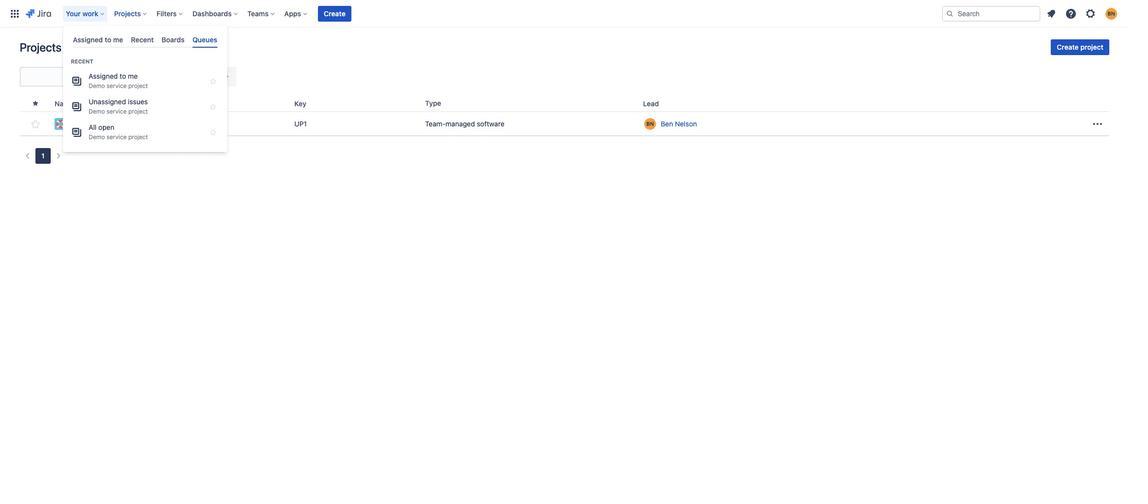 Task type: locate. For each thing, give the bounding box(es) containing it.
assigned to me demo service project
[[89, 72, 148, 90]]

demo down all at the top of page
[[89, 134, 105, 141]]

notifications image
[[1046, 8, 1058, 19]]

service
[[107, 82, 127, 90], [107, 108, 127, 115], [107, 134, 127, 141]]

1 horizontal spatial me
[[128, 72, 138, 80]]

create inside 'button'
[[324, 9, 346, 17]]

to
[[105, 35, 111, 44], [120, 72, 126, 80]]

recent down projects popup button
[[131, 35, 154, 44]]

create down help icon
[[1057, 43, 1079, 51]]

appswitcher icon image
[[9, 8, 21, 19]]

me inside assigned to me demo service project
[[128, 72, 138, 80]]

0 vertical spatial assigned
[[73, 35, 103, 44]]

assigned
[[73, 35, 103, 44], [89, 72, 118, 80]]

2 service from the top
[[107, 108, 127, 115]]

project
[[105, 119, 127, 127]]

service up project
[[107, 108, 127, 115]]

clear image
[[211, 73, 219, 81]]

recent down assigned to me
[[71, 58, 93, 65]]

me
[[113, 35, 123, 44], [128, 72, 138, 80]]

1 horizontal spatial create
[[1057, 43, 1079, 51]]

demo down the unassigned
[[89, 108, 105, 115]]

None text field
[[21, 70, 117, 84]]

team-managed software
[[425, 119, 505, 128]]

create project
[[1057, 43, 1104, 51]]

tab list
[[69, 32, 221, 48]]

projects right work
[[114, 9, 141, 17]]

project down 11/20/2023
[[128, 134, 148, 141]]

2 demo from the top
[[89, 108, 105, 115]]

service down open
[[107, 134, 127, 141]]

apps button
[[281, 6, 311, 21]]

teams button
[[245, 6, 279, 21]]

1 vertical spatial service
[[107, 108, 127, 115]]

1 horizontal spatial to
[[120, 72, 126, 80]]

name button
[[51, 98, 87, 109]]

me for assigned to me
[[113, 35, 123, 44]]

star all open image
[[209, 129, 217, 136]]

next image
[[52, 150, 64, 162]]

jira image
[[26, 8, 51, 19], [26, 8, 51, 19]]

1
[[41, 152, 45, 160]]

project inside unassigned issues demo service project
[[128, 108, 148, 115]]

ben
[[661, 119, 673, 128]]

teams
[[247, 9, 269, 17]]

projects down appswitcher icon
[[20, 40, 62, 54]]

0 vertical spatial service
[[107, 82, 127, 90]]

0 vertical spatial recent
[[131, 35, 154, 44]]

your work
[[66, 9, 98, 17]]

me up the issues on the top left of page
[[128, 72, 138, 80]]

assigned inside assigned to me demo service project
[[89, 72, 118, 80]]

assigned to me
[[73, 35, 123, 44]]

to down your work dropdown button
[[105, 35, 111, 44]]

lead button
[[639, 98, 671, 109]]

to inside tab list
[[105, 35, 111, 44]]

2 vertical spatial service
[[107, 134, 127, 141]]

demo inside all open demo service project
[[89, 134, 105, 141]]

all open demo service project
[[89, 123, 148, 141]]

service inside all open demo service project
[[107, 134, 127, 141]]

1 demo from the top
[[89, 82, 105, 90]]

create project button
[[1051, 39, 1110, 55]]

your profile and settings image
[[1106, 8, 1118, 19]]

project up the issues on the top left of page
[[128, 82, 148, 90]]

ben nelson link
[[661, 119, 697, 129]]

recent inside tab list
[[131, 35, 154, 44]]

create
[[324, 9, 346, 17], [1057, 43, 1079, 51]]

0 vertical spatial demo
[[89, 82, 105, 90]]

your work button
[[63, 6, 108, 21]]

create for create project
[[1057, 43, 1079, 51]]

settings image
[[1085, 8, 1097, 19]]

software
[[477, 119, 505, 128]]

1 vertical spatial projects
[[20, 40, 62, 54]]

upcoming project 11/20/2023 link
[[55, 118, 287, 130]]

managed
[[446, 119, 475, 128]]

primary element
[[6, 0, 942, 27]]

0 vertical spatial to
[[105, 35, 111, 44]]

apps
[[284, 9, 301, 17]]

service inside assigned to me demo service project
[[107, 82, 127, 90]]

me down projects popup button
[[113, 35, 123, 44]]

star upcoming project 11/20/2023 image
[[29, 118, 41, 130]]

1 horizontal spatial recent
[[131, 35, 154, 44]]

1 vertical spatial assigned
[[89, 72, 118, 80]]

demo inside unassigned issues demo service project
[[89, 108, 105, 115]]

1 vertical spatial demo
[[89, 108, 105, 115]]

key
[[295, 99, 306, 108]]

lead
[[643, 99, 659, 108]]

to inside assigned to me demo service project
[[120, 72, 126, 80]]

create inside button
[[1057, 43, 1079, 51]]

0 vertical spatial projects
[[114, 9, 141, 17]]

0 vertical spatial me
[[113, 35, 123, 44]]

demo up the unassigned
[[89, 82, 105, 90]]

1 vertical spatial create
[[1057, 43, 1079, 51]]

to for assigned to me
[[105, 35, 111, 44]]

1 vertical spatial to
[[120, 72, 126, 80]]

3 demo from the top
[[89, 134, 105, 141]]

1 vertical spatial me
[[128, 72, 138, 80]]

previous image
[[22, 150, 33, 162]]

3 service from the top
[[107, 134, 127, 141]]

project inside all open demo service project
[[128, 134, 148, 141]]

demo inside assigned to me demo service project
[[89, 82, 105, 90]]

upcoming
[[70, 119, 103, 127]]

project inside assigned to me demo service project
[[128, 82, 148, 90]]

upcoming project 11/20/2023
[[70, 119, 165, 127]]

projects
[[114, 9, 141, 17], [20, 40, 62, 54]]

ben nelson
[[661, 119, 697, 128]]

banner
[[0, 0, 1129, 28]]

service for issues
[[107, 108, 127, 115]]

service up the unassigned
[[107, 82, 127, 90]]

0 horizontal spatial to
[[105, 35, 111, 44]]

your
[[66, 9, 81, 17]]

2 vertical spatial demo
[[89, 134, 105, 141]]

0 vertical spatial create
[[324, 9, 346, 17]]

banner containing your work
[[0, 0, 1129, 28]]

project down the issues on the top left of page
[[128, 108, 148, 115]]

to up the unassigned
[[120, 72, 126, 80]]

1 service from the top
[[107, 82, 127, 90]]

0 horizontal spatial recent
[[71, 58, 93, 65]]

assigned up the unassigned
[[89, 72, 118, 80]]

demo
[[89, 82, 105, 90], [89, 108, 105, 115], [89, 134, 105, 141]]

project down settings image
[[1081, 43, 1104, 51]]

project
[[1081, 43, 1104, 51], [128, 82, 148, 90], [128, 108, 148, 115], [128, 134, 148, 141]]

up1
[[295, 119, 307, 128]]

key button
[[291, 98, 318, 109]]

issues
[[128, 98, 148, 106]]

1 vertical spatial recent
[[71, 58, 93, 65]]

assigned down your work dropdown button
[[73, 35, 103, 44]]

0 horizontal spatial me
[[113, 35, 123, 44]]

1 horizontal spatial projects
[[114, 9, 141, 17]]

create right apps dropdown button
[[324, 9, 346, 17]]

11/20/2023
[[129, 119, 165, 127]]

all
[[89, 123, 97, 132]]

me for assigned to me demo service project
[[128, 72, 138, 80]]

dashboards
[[193, 9, 232, 17]]

0 horizontal spatial create
[[324, 9, 346, 17]]

recent
[[131, 35, 154, 44], [71, 58, 93, 65]]

more image
[[1092, 118, 1104, 130]]

service inside unassigned issues demo service project
[[107, 108, 127, 115]]



Task type: vqa. For each thing, say whether or not it's contained in the screenshot.
topmost CREATE
yes



Task type: describe. For each thing, give the bounding box(es) containing it.
service for open
[[107, 134, 127, 141]]

unassigned issues demo service project
[[89, 98, 148, 115]]

dashboards button
[[190, 6, 242, 21]]

1 button
[[35, 148, 51, 164]]

filters
[[157, 9, 177, 17]]

star assigned to me image
[[209, 77, 217, 85]]

demo for all
[[89, 134, 105, 141]]

open
[[98, 123, 114, 132]]

projects inside projects popup button
[[114, 9, 141, 17]]

star unassigned issues image
[[209, 103, 217, 111]]

name
[[55, 99, 74, 108]]

nelson
[[675, 119, 697, 128]]

work
[[82, 9, 98, 17]]

Search field
[[942, 6, 1041, 21]]

assigned for assigned to me demo service project
[[89, 72, 118, 80]]

create for create
[[324, 9, 346, 17]]

assigned for assigned to me
[[73, 35, 103, 44]]

type
[[425, 99, 441, 107]]

create button
[[318, 6, 352, 21]]

search image
[[946, 10, 954, 17]]

demo for unassigned
[[89, 108, 105, 115]]

0 horizontal spatial projects
[[20, 40, 62, 54]]

team-
[[425, 119, 446, 128]]

boards
[[162, 35, 185, 44]]

queues
[[192, 35, 217, 44]]

help image
[[1065, 8, 1077, 19]]

open image
[[221, 71, 232, 83]]

projects button
[[111, 6, 151, 21]]

project inside button
[[1081, 43, 1104, 51]]

unassigned
[[89, 98, 126, 106]]

tab list containing assigned to me
[[69, 32, 221, 48]]

filters button
[[154, 6, 187, 21]]

to for assigned to me demo service project
[[120, 72, 126, 80]]



